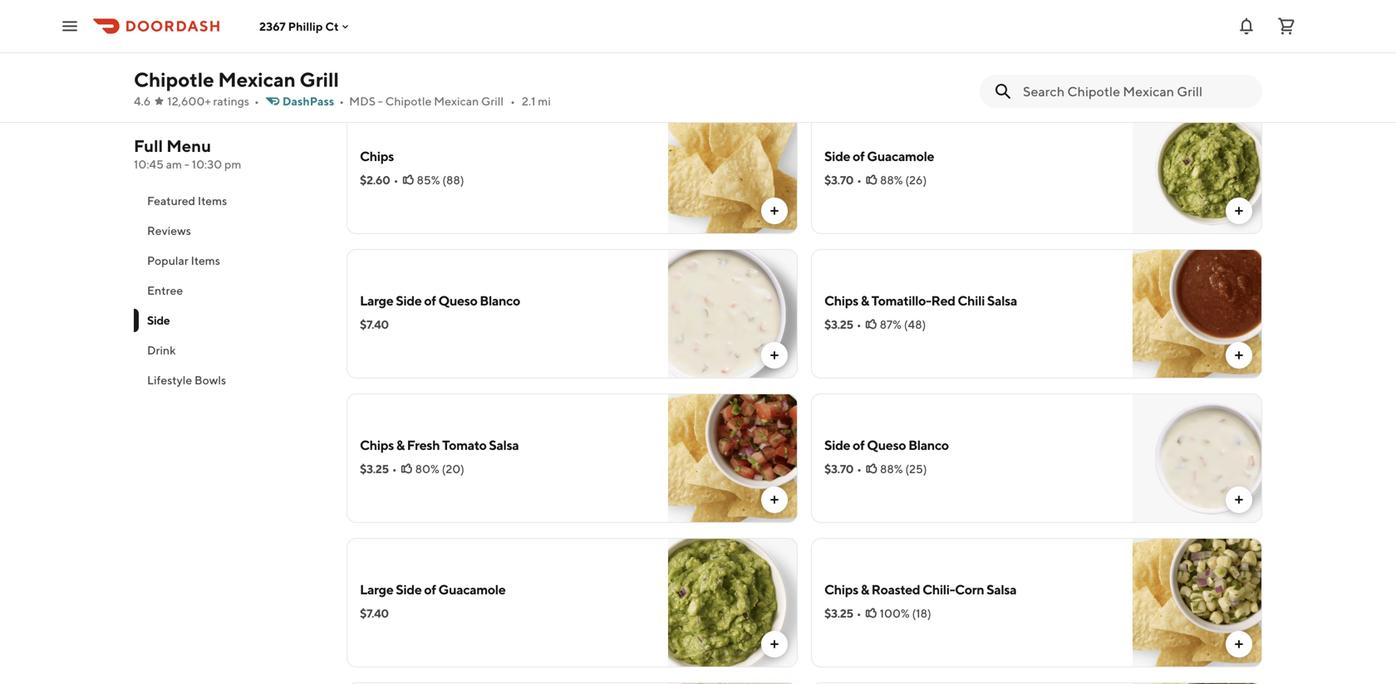 Task type: locate. For each thing, give the bounding box(es) containing it.
side for side
[[147, 314, 170, 327]]

chips up $2.60
[[360, 148, 394, 164]]

• left 'mds' at left top
[[339, 94, 344, 108]]

88%
[[880, 173, 903, 187], [880, 463, 903, 476]]

phillip
[[288, 19, 323, 33]]

reviews button
[[134, 216, 327, 246]]

Item Search search field
[[1023, 82, 1249, 101]]

$3.25 left 100%
[[824, 607, 853, 621]]

1 horizontal spatial mexican
[[434, 94, 479, 108]]

side
[[824, 148, 850, 164], [396, 293, 422, 309], [147, 314, 170, 327], [824, 438, 850, 453], [396, 582, 422, 598]]

• left 80%
[[392, 463, 397, 476]]

lifestyle bowls button
[[134, 366, 327, 396]]

0 vertical spatial $3.25
[[824, 318, 853, 332]]

mexican up ratings on the top of page
[[218, 68, 296, 91]]

chipotle right 'mds' at left top
[[385, 94, 432, 108]]

• for chips
[[394, 173, 398, 187]]

- right am
[[184, 157, 189, 171]]

$7.40
[[360, 318, 389, 332], [360, 607, 389, 621]]

menu
[[166, 136, 211, 156]]

0 vertical spatial salsa
[[987, 293, 1017, 309]]

lifestyle bowls
[[147, 374, 226, 387]]

• left 100%
[[857, 607, 862, 621]]

side of guacamole image
[[1133, 105, 1262, 234]]

0 vertical spatial $3.70
[[824, 173, 854, 187]]

- inside the full menu 10:45 am - 10:30 pm
[[184, 157, 189, 171]]

2 large from the top
[[360, 582, 393, 598]]

0 vertical spatial queso
[[438, 293, 477, 309]]

2 vertical spatial $3.25
[[824, 607, 853, 621]]

featured items button
[[134, 186, 327, 216]]

1 vertical spatial -
[[184, 157, 189, 171]]

1 horizontal spatial chipotle
[[385, 94, 432, 108]]

0 horizontal spatial guacamole
[[438, 582, 506, 598]]

mexican
[[218, 68, 296, 91], [434, 94, 479, 108]]

1 vertical spatial $3.70
[[824, 463, 854, 476]]

reviews
[[147, 224, 191, 238]]

1 large from the top
[[360, 293, 393, 309]]

1 vertical spatial $3.70 •
[[824, 463, 862, 476]]

$3.70 • for side of guacamole
[[824, 173, 862, 187]]

salsa right tomato on the bottom left
[[489, 438, 519, 453]]

2 88% from the top
[[880, 463, 903, 476]]

(18)
[[912, 607, 932, 621]]

$3.25 • left 100%
[[824, 607, 862, 621]]

1 vertical spatial &
[[396, 438, 405, 453]]

queso
[[438, 293, 477, 309], [867, 438, 906, 453]]

1 vertical spatial queso
[[867, 438, 906, 453]]

grill left 2.1
[[481, 94, 504, 108]]

•
[[254, 94, 259, 108], [339, 94, 344, 108], [510, 94, 515, 108], [394, 173, 398, 187], [857, 173, 862, 187], [857, 318, 862, 332], [392, 463, 397, 476], [857, 463, 862, 476], [857, 607, 862, 621]]

& for tomatillo-
[[861, 293, 869, 309]]

2 vertical spatial salsa
[[987, 582, 1017, 598]]

ct
[[325, 19, 339, 33]]

chips & fresh tomato salsa image
[[668, 394, 798, 524]]

chipotle
[[134, 68, 214, 91], [385, 94, 432, 108]]

roasted
[[871, 582, 920, 598]]

$3.70 • down side of queso blanco
[[824, 463, 862, 476]]

80%
[[415, 463, 439, 476]]

$3.70 for side of queso blanco
[[824, 463, 854, 476]]

2367 phillip ct
[[259, 19, 339, 33]]

$3.70 down side of queso blanco
[[824, 463, 854, 476]]

$3.70 • down side of guacamole
[[824, 173, 862, 187]]

88% (25)
[[880, 463, 927, 476]]

1 88% from the top
[[880, 173, 903, 187]]

0 vertical spatial blanco
[[480, 293, 520, 309]]

0 vertical spatial $3.70 •
[[824, 173, 862, 187]]

1 $7.40 from the top
[[360, 318, 389, 332]]

1 vertical spatial 88%
[[880, 463, 903, 476]]

0 horizontal spatial grill
[[300, 68, 339, 91]]

items
[[198, 194, 227, 208], [191, 254, 220, 268]]

side for side of guacamole
[[824, 148, 850, 164]]

side of queso blanco
[[824, 438, 949, 453]]

0 vertical spatial $3.25 •
[[824, 318, 862, 332]]

chips
[[360, 148, 394, 164], [824, 293, 858, 309], [360, 438, 394, 453], [824, 582, 858, 598]]

items inside featured items 'button'
[[198, 194, 227, 208]]

0 horizontal spatial queso
[[438, 293, 477, 309]]

am
[[166, 157, 182, 171]]

1 $3.70 • from the top
[[824, 173, 862, 187]]

$3.25 left 80%
[[360, 463, 389, 476]]

85%
[[417, 173, 440, 187]]

(48)
[[904, 318, 926, 332]]

grill up dashpass •
[[300, 68, 339, 91]]

2 $7.40 from the top
[[360, 607, 389, 621]]

1 vertical spatial items
[[191, 254, 220, 268]]

& left tomatillo-
[[861, 293, 869, 309]]

1 horizontal spatial blanco
[[908, 438, 949, 453]]

1 vertical spatial $3.25
[[360, 463, 389, 476]]

& for fresh
[[396, 438, 405, 453]]

salsa right chili
[[987, 293, 1017, 309]]

1 horizontal spatial grill
[[481, 94, 504, 108]]

0 vertical spatial large
[[360, 293, 393, 309]]

$3.70 •
[[824, 173, 862, 187], [824, 463, 862, 476]]

add item to cart image
[[1233, 349, 1246, 362], [768, 494, 781, 507], [1233, 494, 1246, 507], [1233, 638, 1246, 652]]

chips for chips
[[360, 148, 394, 164]]

-
[[378, 94, 383, 108], [184, 157, 189, 171]]

items for featured items
[[198, 194, 227, 208]]

$3.25
[[824, 318, 853, 332], [360, 463, 389, 476], [824, 607, 853, 621]]

entree button
[[134, 276, 327, 306]]

chipotle up 12,600+
[[134, 68, 214, 91]]

dashpass •
[[282, 94, 344, 108]]

salsa
[[987, 293, 1017, 309], [489, 438, 519, 453], [987, 582, 1017, 598]]

(26)
[[905, 173, 927, 187]]

open menu image
[[60, 16, 80, 36]]

popular items
[[147, 254, 220, 268]]

side for side of queso blanco
[[824, 438, 850, 453]]

• for side of guacamole
[[857, 173, 862, 187]]

0 horizontal spatial blanco
[[480, 293, 520, 309]]

• down side of queso blanco
[[857, 463, 862, 476]]

1 vertical spatial guacamole
[[438, 582, 506, 598]]

2 vertical spatial &
[[861, 582, 869, 598]]

$3.25 • for chips & fresh tomato salsa
[[360, 463, 397, 476]]

0 horizontal spatial chipotle
[[134, 68, 214, 91]]

2 $3.70 • from the top
[[824, 463, 862, 476]]

1 vertical spatial $7.40
[[360, 607, 389, 621]]

10:30
[[192, 157, 222, 171]]

2 vertical spatial $3.25 •
[[824, 607, 862, 621]]

notification bell image
[[1237, 16, 1257, 36]]

• right $2.60
[[394, 173, 398, 187]]

& left roasted
[[861, 582, 869, 598]]

chips left roasted
[[824, 582, 858, 598]]

$7.40 down large side of guacamole
[[360, 607, 389, 621]]

items up reviews button
[[198, 194, 227, 208]]

corn
[[955, 582, 984, 598]]

4.6
[[134, 94, 151, 108]]

chips & tomatillo-red chili salsa image
[[1133, 249, 1262, 379]]

0 vertical spatial items
[[198, 194, 227, 208]]

$7.40 down large side of queso blanco
[[360, 318, 389, 332]]

of
[[853, 148, 865, 164], [424, 293, 436, 309], [853, 438, 865, 453], [424, 582, 436, 598]]

0 vertical spatial -
[[378, 94, 383, 108]]

0 vertical spatial guacamole
[[867, 148, 934, 164]]

items right popular
[[191, 254, 220, 268]]

$3.25 for chips & tomatillo-red chili salsa
[[824, 318, 853, 332]]

chips for chips & tomatillo-red chili salsa
[[824, 293, 858, 309]]

large side of guacamole
[[360, 582, 506, 598]]

12,600+
[[167, 94, 211, 108]]

$3.25 • for chips & roasted chili-corn salsa
[[824, 607, 862, 621]]

$3.25 • left 80%
[[360, 463, 397, 476]]

1 $3.70 from the top
[[824, 173, 854, 187]]

chips left the fresh
[[360, 438, 394, 453]]

1 horizontal spatial queso
[[867, 438, 906, 453]]

0 horizontal spatial mexican
[[218, 68, 296, 91]]

featured items
[[147, 194, 227, 208]]

salsa right corn
[[987, 582, 1017, 598]]

items inside popular items button
[[191, 254, 220, 268]]

- right 'mds' at left top
[[378, 94, 383, 108]]

$2.60 •
[[360, 173, 398, 187]]

large side of queso blanco image
[[668, 249, 798, 379]]

$3.70
[[824, 173, 854, 187], [824, 463, 854, 476]]

1 vertical spatial grill
[[481, 94, 504, 108]]

2367
[[259, 19, 286, 33]]

$3.25 • left 87%
[[824, 318, 862, 332]]

chips & queso blanco image
[[668, 0, 798, 90]]

88% for guacamole
[[880, 173, 903, 187]]

$7.40 for large side of queso blanco
[[360, 318, 389, 332]]

0 vertical spatial $7.40
[[360, 318, 389, 332]]

88% down side of queso blanco
[[880, 463, 903, 476]]

& left the fresh
[[396, 438, 405, 453]]

0 vertical spatial grill
[[300, 68, 339, 91]]

add item to cart image
[[768, 204, 781, 218], [1233, 204, 1246, 218], [768, 349, 781, 362], [768, 638, 781, 652]]

$3.70 for side of guacamole
[[824, 173, 854, 187]]

• left 87%
[[857, 318, 862, 332]]

chips & fresh tomato salsa
[[360, 438, 519, 453]]

1 vertical spatial $3.25 •
[[360, 463, 397, 476]]

87%
[[880, 318, 902, 332]]

88% left (26)
[[880, 173, 903, 187]]

mexican left 2.1
[[434, 94, 479, 108]]

guacamole
[[867, 148, 934, 164], [438, 582, 506, 598]]

&
[[861, 293, 869, 309], [396, 438, 405, 453], [861, 582, 869, 598]]

1 vertical spatial large
[[360, 582, 393, 598]]

0 vertical spatial &
[[861, 293, 869, 309]]

large
[[360, 293, 393, 309], [360, 582, 393, 598]]

full
[[134, 136, 163, 156]]

$2.60
[[360, 173, 390, 187]]

grill
[[300, 68, 339, 91], [481, 94, 504, 108]]

• right ratings on the top of page
[[254, 94, 259, 108]]

drink button
[[134, 336, 327, 366]]

88% for queso
[[880, 463, 903, 476]]

add item to cart image for salsa
[[768, 494, 781, 507]]

tortilla on the side image
[[668, 683, 798, 685]]

$3.25 •
[[824, 318, 862, 332], [360, 463, 397, 476], [824, 607, 862, 621]]

• down side of guacamole
[[857, 173, 862, 187]]

salsa for chips & roasted chili-corn salsa
[[987, 582, 1017, 598]]

0 vertical spatial 88%
[[880, 173, 903, 187]]

$3.70 down side of guacamole
[[824, 173, 854, 187]]

0 vertical spatial chipotle
[[134, 68, 214, 91]]

chips & tomatillo-green chili salsa image
[[1133, 683, 1262, 685]]

$3.25 left 87%
[[824, 318, 853, 332]]

0 horizontal spatial -
[[184, 157, 189, 171]]

blanco
[[480, 293, 520, 309], [908, 438, 949, 453]]

2 $3.70 from the top
[[824, 463, 854, 476]]

ratings
[[213, 94, 249, 108]]

& for roasted
[[861, 582, 869, 598]]

chips left tomatillo-
[[824, 293, 858, 309]]



Task type: describe. For each thing, give the bounding box(es) containing it.
2.1
[[522, 94, 536, 108]]

85% (88)
[[417, 173, 464, 187]]

large side of guacamole image
[[668, 539, 798, 668]]

featured
[[147, 194, 195, 208]]

100% (18)
[[880, 607, 932, 621]]

side of guacamole
[[824, 148, 934, 164]]

• left 2.1
[[510, 94, 515, 108]]

mds
[[349, 94, 376, 108]]

bowls
[[195, 374, 226, 387]]

$7.40 for large side of guacamole
[[360, 607, 389, 621]]

100%
[[880, 607, 910, 621]]

chili
[[958, 293, 985, 309]]

$3.70 • for side of queso blanco
[[824, 463, 862, 476]]

• for chips & tomatillo-red chili salsa
[[857, 318, 862, 332]]

88% (26)
[[880, 173, 927, 187]]

tomatillo-
[[871, 293, 931, 309]]

large for large side of guacamole
[[360, 582, 393, 598]]

red
[[931, 293, 955, 309]]

mds - chipotle mexican grill • 2.1 mi
[[349, 94, 551, 108]]

add item to cart image for large side of guacamole
[[768, 638, 781, 652]]

• for chips & roasted chili-corn salsa
[[857, 607, 862, 621]]

large for large side of queso blanco
[[360, 293, 393, 309]]

chips for chips & roasted chili-corn salsa
[[824, 582, 858, 598]]

1 vertical spatial chipotle
[[385, 94, 432, 108]]

0 vertical spatial mexican
[[218, 68, 296, 91]]

popular items button
[[134, 246, 327, 276]]

chips for chips & fresh tomato salsa
[[360, 438, 394, 453]]

1 vertical spatial mexican
[[434, 94, 479, 108]]

2367 phillip ct button
[[259, 19, 352, 33]]

80% (20)
[[415, 463, 465, 476]]

$3.25 • for chips & tomatillo-red chili salsa
[[824, 318, 862, 332]]

side of queso blanco image
[[1133, 394, 1262, 524]]

1 vertical spatial blanco
[[908, 438, 949, 453]]

add item to cart image for chips
[[768, 204, 781, 218]]

add item to cart image for corn
[[1233, 638, 1246, 652]]

chili-
[[923, 582, 955, 598]]

add item to cart image for large side of queso blanco
[[768, 349, 781, 362]]

chips & roasted chili-corn salsa
[[824, 582, 1017, 598]]

chips & tomatillo-red chili salsa
[[824, 293, 1017, 309]]

$3.25 for chips & fresh tomato salsa
[[360, 463, 389, 476]]

large chips & large guacamole image
[[1133, 0, 1262, 90]]

• for chips & fresh tomato salsa
[[392, 463, 397, 476]]

add item to cart image for side of guacamole
[[1233, 204, 1246, 218]]

items for popular items
[[191, 254, 220, 268]]

add item to cart image for chili
[[1233, 349, 1246, 362]]

entree
[[147, 284, 183, 298]]

mi
[[538, 94, 551, 108]]

0 items, open order cart image
[[1277, 16, 1297, 36]]

$3.25 for chips & roasted chili-corn salsa
[[824, 607, 853, 621]]

full menu 10:45 am - 10:30 pm
[[134, 136, 241, 171]]

chipotle mexican grill
[[134, 68, 339, 91]]

10:45
[[134, 157, 164, 171]]

12,600+ ratings •
[[167, 94, 259, 108]]

(20)
[[442, 463, 465, 476]]

chips image
[[668, 105, 798, 234]]

dashpass
[[282, 94, 334, 108]]

• for side of queso blanco
[[857, 463, 862, 476]]

(25)
[[905, 463, 927, 476]]

chips & roasted chili-corn salsa image
[[1133, 539, 1262, 668]]

large side of queso blanco
[[360, 293, 520, 309]]

drink
[[147, 344, 176, 357]]

tomato
[[442, 438, 487, 453]]

1 vertical spatial salsa
[[489, 438, 519, 453]]

salsa for chips & tomatillo-red chili salsa
[[987, 293, 1017, 309]]

1 horizontal spatial guacamole
[[867, 148, 934, 164]]

fresh
[[407, 438, 440, 453]]

87% (48)
[[880, 318, 926, 332]]

lifestyle
[[147, 374, 192, 387]]

popular
[[147, 254, 188, 268]]

(88)
[[442, 173, 464, 187]]

1 horizontal spatial -
[[378, 94, 383, 108]]

pm
[[224, 157, 241, 171]]



Task type: vqa. For each thing, say whether or not it's contained in the screenshot.
Add item to cart image for Chips
yes



